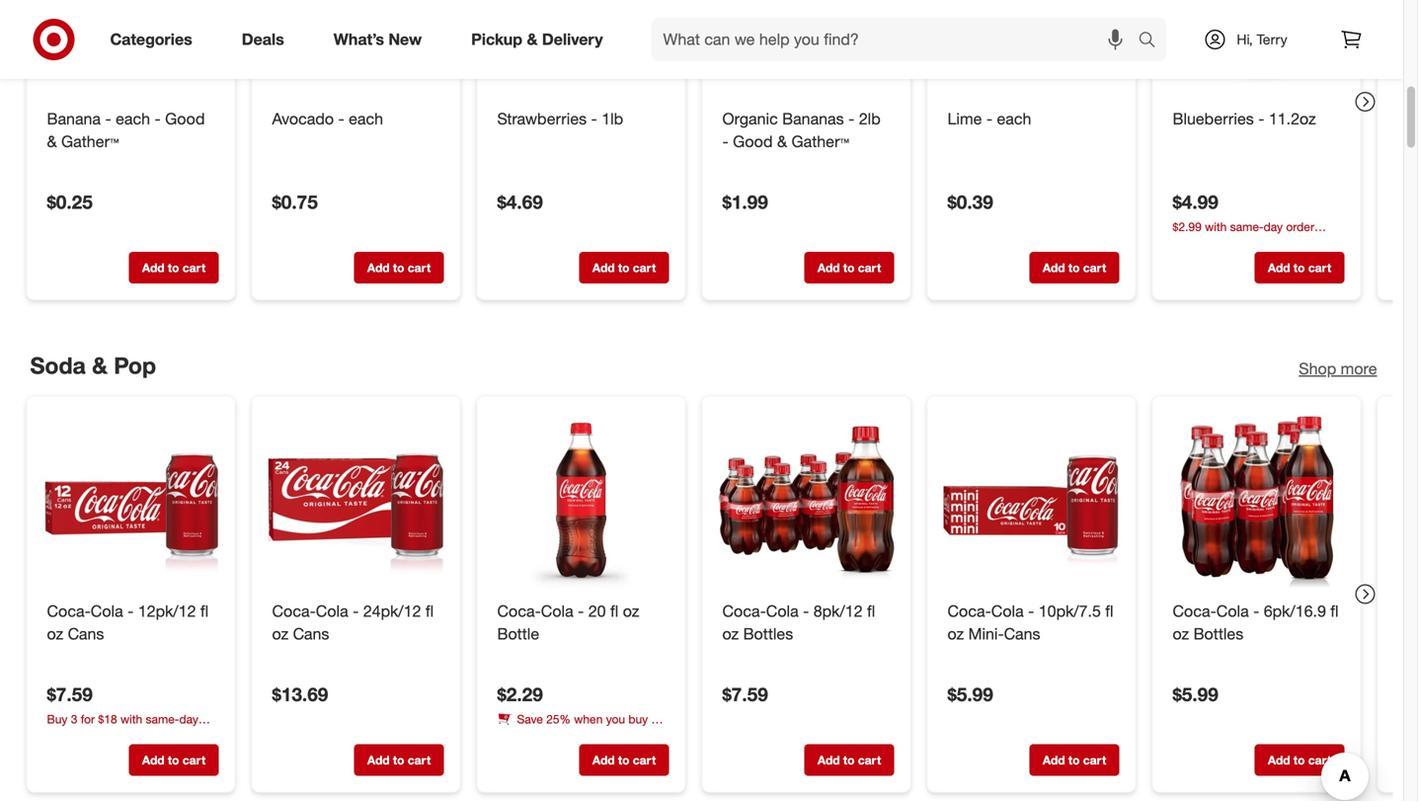 Task type: locate. For each thing, give the bounding box(es) containing it.
add to cart button for coca-cola - 10pk/7.5 fl oz mini-cans
[[1030, 744, 1120, 776]]

mini-
[[969, 624, 1004, 644]]

organic bananas - 2lb - good & gather™ image
[[719, 0, 895, 96], [719, 0, 895, 96]]

cart for coca-cola - 8pk/12 fl oz bottles
[[858, 753, 881, 768]]

cola inside coca-cola - 10pk/7.5 fl oz mini-cans
[[992, 602, 1024, 621]]

add for strawberries - 1lb
[[593, 260, 615, 275]]

services
[[1173, 236, 1217, 251], [78, 729, 123, 743]]

gather™ down banana
[[61, 132, 119, 151]]

fl right 24pk/12
[[426, 602, 434, 621]]

each for $0.25
[[116, 109, 150, 129]]

- left 8pk/12 on the right bottom of page
[[803, 602, 809, 621]]

1 gather™ from the left
[[61, 132, 119, 151]]

each right the avocado
[[349, 109, 383, 129]]

fl inside coca-cola - 12pk/12 fl oz cans
[[200, 602, 209, 621]]

each inside lime - each link
[[997, 109, 1032, 129]]

1 horizontal spatial bottles
[[1194, 624, 1244, 644]]

good inside banana - each - good & gather™
[[165, 109, 205, 129]]

coca-cola - 8pk/12 fl oz bottles link
[[723, 600, 891, 646]]

$5.99
[[948, 683, 994, 706], [1173, 683, 1219, 706]]

add to cart for coca-cola - 6pk/16.9 fl oz bottles
[[1268, 753, 1332, 768]]

banana - each - good & gather™ image
[[43, 0, 219, 96], [43, 0, 219, 96]]

1 horizontal spatial $7.59
[[723, 683, 768, 706]]

0 horizontal spatial cans
[[68, 624, 104, 644]]

add for lime - each
[[1043, 260, 1065, 275]]

each right banana
[[116, 109, 150, 129]]

cola inside coca-cola - 6pk/16.9 fl oz bottles
[[1217, 602, 1249, 621]]

2 $7.59 from the left
[[723, 683, 768, 706]]

0 horizontal spatial day
[[179, 712, 198, 727]]

oz inside coca-cola - 12pk/12 fl oz cans
[[47, 624, 63, 644]]

fl right 12pk/12
[[200, 602, 209, 621]]

- right lime
[[987, 109, 993, 129]]

$2.29
[[497, 683, 543, 706]]

0 horizontal spatial $7.59
[[47, 683, 93, 706]]

1 vertical spatial same-
[[146, 712, 179, 727]]

1 bottles from the left
[[743, 624, 793, 644]]

coca- for coca-cola - 10pk/7.5 fl oz mini-cans
[[948, 602, 992, 621]]

add to cart for lime - each
[[1043, 260, 1107, 275]]

each
[[116, 109, 150, 129], [349, 109, 383, 129], [997, 109, 1032, 129]]

coca- inside coca-cola - 12pk/12 fl oz cans
[[47, 602, 91, 621]]

cola inside coca-cola - 12pk/12 fl oz cans
[[91, 602, 123, 621]]

0 horizontal spatial gather™
[[61, 132, 119, 151]]

- left 20
[[578, 602, 584, 621]]

$2.99 with same-day order services button
[[1173, 218, 1345, 251]]

1 vertical spatial order
[[47, 729, 75, 743]]

fl for 8pk/12
[[867, 602, 875, 621]]

add to cart for coca-cola - 20 fl oz bottle
[[593, 753, 656, 768]]

cans up $13.69
[[293, 624, 329, 644]]

1 vertical spatial with
[[120, 712, 142, 727]]

to
[[168, 260, 179, 275], [393, 260, 404, 275], [618, 260, 630, 275], [844, 260, 855, 275], [1069, 260, 1080, 275], [1294, 260, 1305, 275], [168, 753, 179, 768], [393, 753, 404, 768], [618, 753, 630, 768], [844, 753, 855, 768], [1069, 753, 1080, 768], [1294, 753, 1305, 768]]

- inside coca-cola - 12pk/12 fl oz cans
[[128, 602, 134, 621]]

search button
[[1130, 18, 1177, 65]]

services down $2.99
[[1173, 236, 1217, 251]]

coca- inside coca-cola - 20 fl oz bottle
[[497, 602, 541, 621]]

avocado - each link
[[272, 108, 440, 130]]

$7.59 up 3
[[47, 683, 93, 706]]

cola left 20
[[541, 602, 574, 621]]

1 horizontal spatial $5.99
[[1173, 683, 1219, 706]]

with right $18
[[120, 712, 142, 727]]

20
[[589, 602, 606, 621]]

coca- for coca-cola - 8pk/12 fl oz bottles
[[723, 602, 766, 621]]

coca- inside the coca-cola - 24pk/12 fl oz cans
[[272, 602, 316, 621]]

1 horizontal spatial gather™
[[792, 132, 849, 151]]

3 fl from the left
[[611, 602, 619, 621]]

2 cans from the left
[[293, 624, 329, 644]]

fl right 8pk/12 on the right bottom of page
[[867, 602, 875, 621]]

- left 12pk/12
[[128, 602, 134, 621]]

6 fl from the left
[[1331, 602, 1339, 621]]

hi,
[[1237, 31, 1253, 48]]

coca-cola - 20 fl oz bottle image
[[493, 413, 669, 589], [493, 413, 669, 589]]

coca- for coca-cola - 12pk/12 fl oz cans
[[47, 602, 91, 621]]

add for banana - each - good & gather™
[[142, 260, 165, 275]]

oz for coca-cola - 10pk/7.5 fl oz mini-cans
[[948, 624, 964, 644]]

oz for coca-cola - 8pk/12 fl oz bottles
[[723, 624, 739, 644]]

oz inside coca-cola - 20 fl oz bottle
[[623, 602, 640, 621]]

$2.99
[[1173, 219, 1202, 234]]

cola left 12pk/12
[[91, 602, 123, 621]]

coca- for coca-cola - 6pk/16.9 fl oz bottles
[[1173, 602, 1217, 621]]

good down organic
[[733, 132, 773, 151]]

- inside coca-cola - 10pk/7.5 fl oz mini-cans
[[1028, 602, 1035, 621]]

2 $5.99 from the left
[[1173, 683, 1219, 706]]

lime
[[948, 109, 982, 129]]

cans down "10pk/7.5"
[[1004, 624, 1041, 644]]

1 horizontal spatial day
[[1264, 219, 1283, 234]]

coca-cola - 24pk/12 fl oz cans image
[[268, 413, 444, 589], [268, 413, 444, 589]]

- left 11.2oz
[[1259, 109, 1265, 129]]

day right $2.99
[[1264, 219, 1283, 234]]

cans up 'for'
[[68, 624, 104, 644]]

add to cart button for blueberries - 11.2oz
[[1255, 252, 1345, 284]]

-
[[105, 109, 111, 129], [155, 109, 161, 129], [338, 109, 344, 129], [591, 109, 597, 129], [849, 109, 855, 129], [987, 109, 993, 129], [1259, 109, 1265, 129], [723, 132, 729, 151], [128, 602, 134, 621], [353, 602, 359, 621], [578, 602, 584, 621], [803, 602, 809, 621], [1028, 602, 1035, 621], [1254, 602, 1260, 621]]

0 horizontal spatial $5.99
[[948, 683, 994, 706]]

1 each from the left
[[116, 109, 150, 129]]

1 vertical spatial day
[[179, 712, 198, 727]]

0 vertical spatial same-
[[1231, 219, 1264, 234]]

4 fl from the left
[[867, 602, 875, 621]]

$5.99 down coca-cola - 6pk/16.9 fl oz bottles
[[1173, 683, 1219, 706]]

& down banana
[[47, 132, 57, 151]]

to for coca-cola - 10pk/7.5 fl oz mini-cans
[[1069, 753, 1080, 768]]

0 vertical spatial order
[[1287, 219, 1315, 234]]

each right lime
[[997, 109, 1032, 129]]

fl inside coca-cola - 6pk/16.9 fl oz bottles
[[1331, 602, 1339, 621]]

2 horizontal spatial cans
[[1004, 624, 1041, 644]]

1 horizontal spatial services
[[1173, 236, 1217, 251]]

oz
[[623, 602, 640, 621], [47, 624, 63, 644], [272, 624, 289, 644], [723, 624, 739, 644], [948, 624, 964, 644], [1173, 624, 1190, 644]]

1 $5.99 from the left
[[948, 683, 994, 706]]

0 horizontal spatial bottles
[[743, 624, 793, 644]]

- left 6pk/16.9
[[1254, 602, 1260, 621]]

1 cans from the left
[[68, 624, 104, 644]]

oz for coca-cola - 20 fl oz bottle
[[623, 602, 640, 621]]

1 horizontal spatial good
[[733, 132, 773, 151]]

2 bottles from the left
[[1194, 624, 1244, 644]]

5 fl from the left
[[1106, 602, 1114, 621]]

$7.59 inside $7.59 buy 3 for $18 with same-day order services
[[47, 683, 93, 706]]

add to cart button for organic bananas - 2lb - good & gather™
[[805, 252, 895, 284]]

0 horizontal spatial order
[[47, 729, 75, 743]]

0 vertical spatial services
[[1173, 236, 1217, 251]]

2 each from the left
[[349, 109, 383, 129]]

cola for 24pk/12
[[316, 602, 348, 621]]

cola inside coca-cola - 20 fl oz bottle
[[541, 602, 574, 621]]

1 horizontal spatial with
[[1205, 219, 1227, 234]]

cart for lime - each
[[1083, 260, 1107, 275]]

to for strawberries - 1lb
[[618, 260, 630, 275]]

0 vertical spatial good
[[165, 109, 205, 129]]

2 fl from the left
[[426, 602, 434, 621]]

deals
[[242, 30, 284, 49]]

3 cans from the left
[[1004, 624, 1041, 644]]

add to cart button for coca-cola - 6pk/16.9 fl oz bottles
[[1255, 744, 1345, 776]]

cola inside coca-cola - 8pk/12 fl oz bottles
[[766, 602, 799, 621]]

coca- inside coca-cola - 6pk/16.9 fl oz bottles
[[1173, 602, 1217, 621]]

$7.59 down coca-cola - 8pk/12 fl oz bottles
[[723, 683, 768, 706]]

to for lime - each
[[1069, 260, 1080, 275]]

search
[[1130, 32, 1177, 51]]

cola left 6pk/16.9
[[1217, 602, 1249, 621]]

cans inside coca-cola - 10pk/7.5 fl oz mini-cans
[[1004, 624, 1041, 644]]

- inside "link"
[[1259, 109, 1265, 129]]

1 horizontal spatial each
[[349, 109, 383, 129]]

with
[[1205, 219, 1227, 234], [120, 712, 142, 727]]

blueberries - 11.2oz
[[1173, 109, 1316, 129]]

cart for coca-cola - 6pk/16.9 fl oz bottles
[[1309, 753, 1332, 768]]

2 horizontal spatial each
[[997, 109, 1032, 129]]

coca-cola - 6pk/16.9 fl oz bottles image
[[1169, 413, 1345, 589], [1169, 413, 1345, 589]]

coca-cola - 8pk/12 fl oz bottles
[[723, 602, 875, 644]]

fl right 6pk/16.9
[[1331, 602, 1339, 621]]

$7.59
[[47, 683, 93, 706], [723, 683, 768, 706]]

add to cart for coca-cola - 12pk/12 fl oz cans
[[142, 753, 206, 768]]

cola
[[91, 602, 123, 621], [316, 602, 348, 621], [541, 602, 574, 621], [766, 602, 799, 621], [992, 602, 1024, 621], [1217, 602, 1249, 621], [530, 729, 555, 743]]

add to cart button
[[129, 252, 219, 284], [354, 252, 444, 284], [579, 252, 669, 284], [805, 252, 895, 284], [1030, 252, 1120, 284], [1255, 252, 1345, 284], [129, 744, 219, 776], [354, 744, 444, 776], [579, 744, 669, 776], [805, 744, 895, 776], [1030, 744, 1120, 776], [1255, 744, 1345, 776]]

add to cart for organic bananas - 2lb - good & gather™
[[818, 260, 881, 275]]

$5.99 down the mini-
[[948, 683, 994, 706]]

to for blueberries - 11.2oz
[[1294, 260, 1305, 275]]

cola for 8pk/12
[[766, 602, 799, 621]]

6pk/16.9
[[1264, 602, 1327, 621]]

day right $18
[[179, 712, 198, 727]]

add to cart
[[142, 260, 206, 275], [367, 260, 431, 275], [593, 260, 656, 275], [818, 260, 881, 275], [1043, 260, 1107, 275], [1268, 260, 1332, 275], [142, 753, 206, 768], [367, 753, 431, 768], [593, 753, 656, 768], [818, 753, 881, 768], [1043, 753, 1107, 768], [1268, 753, 1332, 768]]

good
[[165, 109, 205, 129], [733, 132, 773, 151]]

same- right $2.99
[[1231, 219, 1264, 234]]

bottles for $7.59
[[743, 624, 793, 644]]

cola for 6pk/16.9
[[1217, 602, 1249, 621]]

to for coca-cola - 6pk/16.9 fl oz bottles
[[1294, 753, 1305, 768]]

each for $0.75
[[349, 109, 383, 129]]

oz inside coca-cola - 8pk/12 fl oz bottles
[[723, 624, 739, 644]]

fl for 10pk/7.5
[[1106, 602, 1114, 621]]

each inside avocado - each link
[[349, 109, 383, 129]]

cans inside the coca-cola - 24pk/12 fl oz cans
[[293, 624, 329, 644]]

services inside $4.99 $2.99 with same-day order services
[[1173, 236, 1217, 251]]

$5.99 for mini-
[[948, 683, 994, 706]]

fl right 20
[[611, 602, 619, 621]]

to for organic bananas - 2lb - good & gather™
[[844, 260, 855, 275]]

oz inside coca-cola - 6pk/16.9 fl oz bottles
[[1173, 624, 1190, 644]]

0 horizontal spatial good
[[165, 109, 205, 129]]

blueberries - 11.2oz link
[[1173, 108, 1341, 130]]

strawberries - 1lb link
[[497, 108, 665, 130]]

avocado - each image
[[268, 0, 444, 96], [268, 0, 444, 96]]

coca- inside coca-cola - 10pk/7.5 fl oz mini-cans
[[948, 602, 992, 621]]

add for coca-cola - 12pk/12 fl oz cans
[[142, 753, 165, 768]]

cola inside save 25% when you buy 2 coca-cola single beverages
[[530, 729, 555, 743]]

- left "10pk/7.5"
[[1028, 602, 1035, 621]]

& inside banana - each - good & gather™
[[47, 132, 57, 151]]

each inside banana - each - good & gather™
[[116, 109, 150, 129]]

coca-cola - 10pk/7.5 fl oz mini-cans image
[[944, 413, 1120, 589], [944, 413, 1120, 589]]

add to cart for coca-cola - 24pk/12 fl oz cans
[[367, 753, 431, 768]]

fl inside coca-cola - 10pk/7.5 fl oz mini-cans
[[1106, 602, 1114, 621]]

$7.59 buy 3 for $18 with same-day order services
[[47, 683, 198, 743]]

for
[[81, 712, 95, 727]]

1 horizontal spatial cans
[[293, 624, 329, 644]]

to for coca-cola - 8pk/12 fl oz bottles
[[844, 753, 855, 768]]

1 $7.59 from the left
[[47, 683, 93, 706]]

gather™ inside banana - each - good & gather™
[[61, 132, 119, 151]]

coca-cola - 8pk/12 fl oz bottles image
[[719, 413, 895, 589], [719, 413, 895, 589]]

- inside coca-cola - 8pk/12 fl oz bottles
[[803, 602, 809, 621]]

oz inside the coca-cola - 24pk/12 fl oz cans
[[272, 624, 289, 644]]

strawberries - 1lb image
[[493, 0, 669, 96], [493, 0, 669, 96]]

cola inside the coca-cola - 24pk/12 fl oz cans
[[316, 602, 348, 621]]

0 horizontal spatial same-
[[146, 712, 179, 727]]

coca-
[[47, 602, 91, 621], [272, 602, 316, 621], [497, 602, 541, 621], [723, 602, 766, 621], [948, 602, 992, 621], [1173, 602, 1217, 621], [497, 729, 530, 743]]

order
[[1287, 219, 1315, 234], [47, 729, 75, 743]]

- left 1lb
[[591, 109, 597, 129]]

good down categories link
[[165, 109, 205, 129]]

1 vertical spatial services
[[78, 729, 123, 743]]

add
[[142, 260, 165, 275], [367, 260, 390, 275], [593, 260, 615, 275], [818, 260, 840, 275], [1043, 260, 1065, 275], [1268, 260, 1291, 275], [142, 753, 165, 768], [367, 753, 390, 768], [593, 753, 615, 768], [818, 753, 840, 768], [1043, 753, 1065, 768], [1268, 753, 1291, 768]]

fl inside the coca-cola - 24pk/12 fl oz cans
[[426, 602, 434, 621]]

cart for strawberries - 1lb
[[633, 260, 656, 275]]

fl inside coca-cola - 8pk/12 fl oz bottles
[[867, 602, 875, 621]]

fl
[[200, 602, 209, 621], [426, 602, 434, 621], [611, 602, 619, 621], [867, 602, 875, 621], [1106, 602, 1114, 621], [1331, 602, 1339, 621]]

coca- inside coca-cola - 8pk/12 fl oz bottles
[[723, 602, 766, 621]]

cola left 8pk/12 on the right bottom of page
[[766, 602, 799, 621]]

1 fl from the left
[[200, 602, 209, 621]]

10pk/7.5
[[1039, 602, 1101, 621]]

buy
[[629, 712, 648, 727]]

bottles inside coca-cola - 6pk/16.9 fl oz bottles
[[1194, 624, 1244, 644]]

1 horizontal spatial order
[[1287, 219, 1315, 234]]

bottles inside coca-cola - 8pk/12 fl oz bottles
[[743, 624, 793, 644]]

cola down save
[[530, 729, 555, 743]]

3 each from the left
[[997, 109, 1032, 129]]

cans for coca-cola - 24pk/12 fl oz cans
[[293, 624, 329, 644]]

add to cart button for strawberries - 1lb
[[579, 252, 669, 284]]

coca-cola - 12pk/12 fl oz cans image
[[43, 413, 219, 589], [43, 413, 219, 589]]

0 horizontal spatial each
[[116, 109, 150, 129]]

delivery
[[542, 30, 603, 49]]

24pk/12
[[363, 602, 421, 621]]

fl right "10pk/7.5"
[[1106, 602, 1114, 621]]

with right $2.99
[[1205, 219, 1227, 234]]

gather™ down bananas
[[792, 132, 849, 151]]

day inside $4.99 $2.99 with same-day order services
[[1264, 219, 1283, 234]]

$7.59 for $7.59 buy 3 for $18 with same-day order services
[[47, 683, 93, 706]]

gather™
[[61, 132, 119, 151], [792, 132, 849, 151]]

fl for 20
[[611, 602, 619, 621]]

cola for 10pk/7.5
[[992, 602, 1024, 621]]

2
[[651, 712, 658, 727]]

bottles for $5.99
[[1194, 624, 1244, 644]]

day inside $7.59 buy 3 for $18 with same-day order services
[[179, 712, 198, 727]]

cart
[[183, 260, 206, 275], [408, 260, 431, 275], [633, 260, 656, 275], [858, 260, 881, 275], [1083, 260, 1107, 275], [1309, 260, 1332, 275], [183, 753, 206, 768], [408, 753, 431, 768], [633, 753, 656, 768], [858, 753, 881, 768], [1083, 753, 1107, 768], [1309, 753, 1332, 768]]

- inside the coca-cola - 24pk/12 fl oz cans
[[353, 602, 359, 621]]

same- right $18
[[146, 712, 179, 727]]

to for avocado - each
[[393, 260, 404, 275]]

bananas
[[783, 109, 844, 129]]

shop
[[1299, 359, 1337, 378]]

0 vertical spatial day
[[1264, 219, 1283, 234]]

oz inside coca-cola - 10pk/7.5 fl oz mini-cans
[[948, 624, 964, 644]]

lime - each image
[[944, 0, 1120, 96], [944, 0, 1120, 96]]

cart for blueberries - 11.2oz
[[1309, 260, 1332, 275]]

bottles
[[743, 624, 793, 644], [1194, 624, 1244, 644]]

cola left 24pk/12
[[316, 602, 348, 621]]

- down categories link
[[155, 109, 161, 129]]

- left 2lb
[[849, 109, 855, 129]]

cart for organic bananas - 2lb - good & gather™
[[858, 260, 881, 275]]

to for coca-cola - 20 fl oz bottle
[[618, 753, 630, 768]]

0 horizontal spatial with
[[120, 712, 142, 727]]

& down bananas
[[777, 132, 787, 151]]

0 horizontal spatial services
[[78, 729, 123, 743]]

cans inside coca-cola - 12pk/12 fl oz cans
[[68, 624, 104, 644]]

soda
[[30, 352, 86, 379]]

fl inside coca-cola - 20 fl oz bottle
[[611, 602, 619, 621]]

1 vertical spatial good
[[733, 132, 773, 151]]

&
[[527, 30, 538, 49], [47, 132, 57, 151], [777, 132, 787, 151], [92, 352, 108, 379]]

0 vertical spatial with
[[1205, 219, 1227, 234]]

coca-cola - 20 fl oz bottle
[[497, 602, 640, 644]]

services down $18
[[78, 729, 123, 743]]

same-
[[1231, 219, 1264, 234], [146, 712, 179, 727]]

avocado
[[272, 109, 334, 129]]

1 horizontal spatial same-
[[1231, 219, 1264, 234]]

cola up the mini-
[[992, 602, 1024, 621]]

- left 24pk/12
[[353, 602, 359, 621]]

2 gather™ from the left
[[792, 132, 849, 151]]

blueberries - 11.2oz image
[[1169, 0, 1345, 96], [1169, 0, 1345, 96]]

$4.99
[[1173, 191, 1219, 213]]



Task type: describe. For each thing, give the bounding box(es) containing it.
coca-cola - 12pk/12 fl oz cans link
[[47, 600, 215, 646]]

same- inside $4.99 $2.99 with same-day order services
[[1231, 219, 1264, 234]]

$0.75
[[272, 191, 318, 213]]

deals link
[[225, 18, 309, 61]]

add for coca-cola - 10pk/7.5 fl oz mini-cans
[[1043, 753, 1065, 768]]

add to cart button for banana - each - good & gather™
[[129, 252, 219, 284]]

single
[[558, 729, 591, 743]]

12pk/12
[[138, 602, 196, 621]]

banana - each - good & gather™
[[47, 109, 205, 151]]

add to cart for coca-cola - 10pk/7.5 fl oz mini-cans
[[1043, 753, 1107, 768]]

coca- for coca-cola - 20 fl oz bottle
[[497, 602, 541, 621]]

strawberries - 1lb
[[497, 109, 623, 129]]

fl for 12pk/12
[[200, 602, 209, 621]]

strawberries
[[497, 109, 587, 129]]

you
[[606, 712, 625, 727]]

add to cart button for coca-cola - 24pk/12 fl oz cans
[[354, 744, 444, 776]]

coca-cola - 10pk/7.5 fl oz mini-cans
[[948, 602, 1114, 644]]

8pk/12
[[814, 602, 863, 621]]

- right the avocado
[[338, 109, 344, 129]]

add for coca-cola - 6pk/16.9 fl oz bottles
[[1268, 753, 1291, 768]]

1lb
[[602, 109, 623, 129]]

$4.69
[[497, 191, 543, 213]]

bottle
[[497, 624, 539, 644]]

fl for 24pk/12
[[426, 602, 434, 621]]

cart for coca-cola - 10pk/7.5 fl oz mini-cans
[[1083, 753, 1107, 768]]

coca-cola - 24pk/12 fl oz cans link
[[272, 600, 440, 646]]

2lb
[[859, 109, 881, 129]]

& right pickup
[[527, 30, 538, 49]]

add to cart button for avocado - each
[[354, 252, 444, 284]]

categories
[[110, 30, 192, 49]]

cans for coca-cola - 12pk/12 fl oz cans
[[68, 624, 104, 644]]

$18
[[98, 712, 117, 727]]

banana
[[47, 109, 101, 129]]

oz for coca-cola - 24pk/12 fl oz cans
[[272, 624, 289, 644]]

add to cart for strawberries - 1lb
[[593, 260, 656, 275]]

same- inside $7.59 buy 3 for $18 with same-day order services
[[146, 712, 179, 727]]

shop more
[[1299, 359, 1378, 378]]

cart for coca-cola - 12pk/12 fl oz cans
[[183, 753, 206, 768]]

add for coca-cola - 24pk/12 fl oz cans
[[367, 753, 390, 768]]

$1.99
[[723, 191, 768, 213]]

save 25% when you buy 2 coca-cola single beverages
[[497, 712, 658, 743]]

coca-cola - 20 fl oz bottle link
[[497, 600, 665, 646]]

add for coca-cola - 8pk/12 fl oz bottles
[[818, 753, 840, 768]]

coca-cola - 10pk/7.5 fl oz mini-cans link
[[948, 600, 1116, 646]]

new
[[389, 30, 422, 49]]

organic bananas - 2lb - good & gather™ link
[[723, 108, 891, 153]]

good inside organic bananas - 2lb - good & gather™
[[733, 132, 773, 151]]

to for coca-cola - 24pk/12 fl oz cans
[[393, 753, 404, 768]]

add to cart for blueberries - 11.2oz
[[1268, 260, 1332, 275]]

coca- inside save 25% when you buy 2 coca-cola single beverages
[[497, 729, 530, 743]]

services inside $7.59 buy 3 for $18 with same-day order services
[[78, 729, 123, 743]]

what's new
[[334, 30, 422, 49]]

fl for 6pk/16.9
[[1331, 602, 1339, 621]]

more
[[1341, 359, 1378, 378]]

to for coca-cola - 12pk/12 fl oz cans
[[168, 753, 179, 768]]

add to cart for avocado - each
[[367, 260, 431, 275]]

what's
[[334, 30, 384, 49]]

add for coca-cola - 20 fl oz bottle
[[593, 753, 615, 768]]

with inside $4.99 $2.99 with same-day order services
[[1205, 219, 1227, 234]]

11.2oz
[[1269, 109, 1316, 129]]

add to cart button for coca-cola - 12pk/12 fl oz cans
[[129, 744, 219, 776]]

- down organic
[[723, 132, 729, 151]]

coca-cola - 24pk/12 fl oz cans
[[272, 602, 434, 644]]

- right banana
[[105, 109, 111, 129]]

3
[[71, 712, 77, 727]]

pickup & delivery
[[471, 30, 603, 49]]

add to cart button for lime - each
[[1030, 252, 1120, 284]]

What can we help you find? suggestions appear below search field
[[652, 18, 1143, 61]]

pop
[[114, 352, 156, 379]]

buy
[[47, 712, 68, 727]]

$0.25
[[47, 191, 93, 213]]

terry
[[1257, 31, 1288, 48]]

oz for coca-cola - 12pk/12 fl oz cans
[[47, 624, 63, 644]]

$7.59 for $7.59
[[723, 683, 768, 706]]

- inside coca-cola - 20 fl oz bottle
[[578, 602, 584, 621]]

$4.99 $2.99 with same-day order services
[[1173, 191, 1315, 251]]

with inside $7.59 buy 3 for $18 with same-day order services
[[120, 712, 142, 727]]

cart for coca-cola - 24pk/12 fl oz cans
[[408, 753, 431, 768]]

pickup & delivery link
[[455, 18, 628, 61]]

cart for avocado - each
[[408, 260, 431, 275]]

cart for banana - each - good & gather™
[[183, 260, 206, 275]]

cola for 12pk/12
[[91, 602, 123, 621]]

add to cart for coca-cola - 8pk/12 fl oz bottles
[[818, 753, 881, 768]]

organic
[[723, 109, 778, 129]]

cola for 20
[[541, 602, 574, 621]]

- inside coca-cola - 6pk/16.9 fl oz bottles
[[1254, 602, 1260, 621]]

coca-cola - 6pk/16.9 fl oz bottles link
[[1173, 600, 1341, 646]]

coca- for coca-cola - 24pk/12 fl oz cans
[[272, 602, 316, 621]]

shop more button
[[1299, 357, 1378, 380]]

blueberries
[[1173, 109, 1254, 129]]

lime - each
[[948, 109, 1032, 129]]

avocado - each
[[272, 109, 383, 129]]

order inside $4.99 $2.99 with same-day order services
[[1287, 219, 1315, 234]]

25%
[[546, 712, 571, 727]]

add for organic bananas - 2lb - good & gather™
[[818, 260, 840, 275]]

& left the pop at left top
[[92, 352, 108, 379]]

save
[[517, 712, 543, 727]]

$5.99 for bottles
[[1173, 683, 1219, 706]]

soda & pop
[[30, 352, 156, 379]]

categories link
[[93, 18, 217, 61]]

oz for coca-cola - 6pk/16.9 fl oz bottles
[[1173, 624, 1190, 644]]

add to cart for banana - each - good & gather™
[[142, 260, 206, 275]]

$13.69
[[272, 683, 328, 706]]

add for avocado - each
[[367, 260, 390, 275]]

add to cart button for coca-cola - 20 fl oz bottle
[[579, 744, 669, 776]]

hi, terry
[[1237, 31, 1288, 48]]

order inside $7.59 buy 3 for $18 with same-day order services
[[47, 729, 75, 743]]

save 25% when you buy 2 coca-cola single beverages button
[[497, 711, 669, 743]]

cart for coca-cola - 20 fl oz bottle
[[633, 753, 656, 768]]

gather™ inside organic bananas - 2lb - good & gather™
[[792, 132, 849, 151]]

coca-cola - 12pk/12 fl oz cans
[[47, 602, 209, 644]]

what's new link
[[317, 18, 447, 61]]

add to cart button for coca-cola - 8pk/12 fl oz bottles
[[805, 744, 895, 776]]

add for blueberries - 11.2oz
[[1268, 260, 1291, 275]]

each for $0.39
[[997, 109, 1032, 129]]

coca-cola - 6pk/16.9 fl oz bottles
[[1173, 602, 1339, 644]]

lime - each link
[[948, 108, 1116, 130]]

buy 3 for $18 with same-day order services button
[[47, 711, 219, 743]]

to for banana - each - good & gather™
[[168, 260, 179, 275]]

& inside organic bananas - 2lb - good & gather™
[[777, 132, 787, 151]]

pickup
[[471, 30, 523, 49]]

banana - each - good & gather™ link
[[47, 108, 215, 153]]

organic bananas - 2lb - good & gather™
[[723, 109, 881, 151]]

$0.39
[[948, 191, 994, 213]]

when
[[574, 712, 603, 727]]

beverages
[[594, 729, 650, 743]]



Task type: vqa. For each thing, say whether or not it's contained in the screenshot.
Off inside the "button"
no



